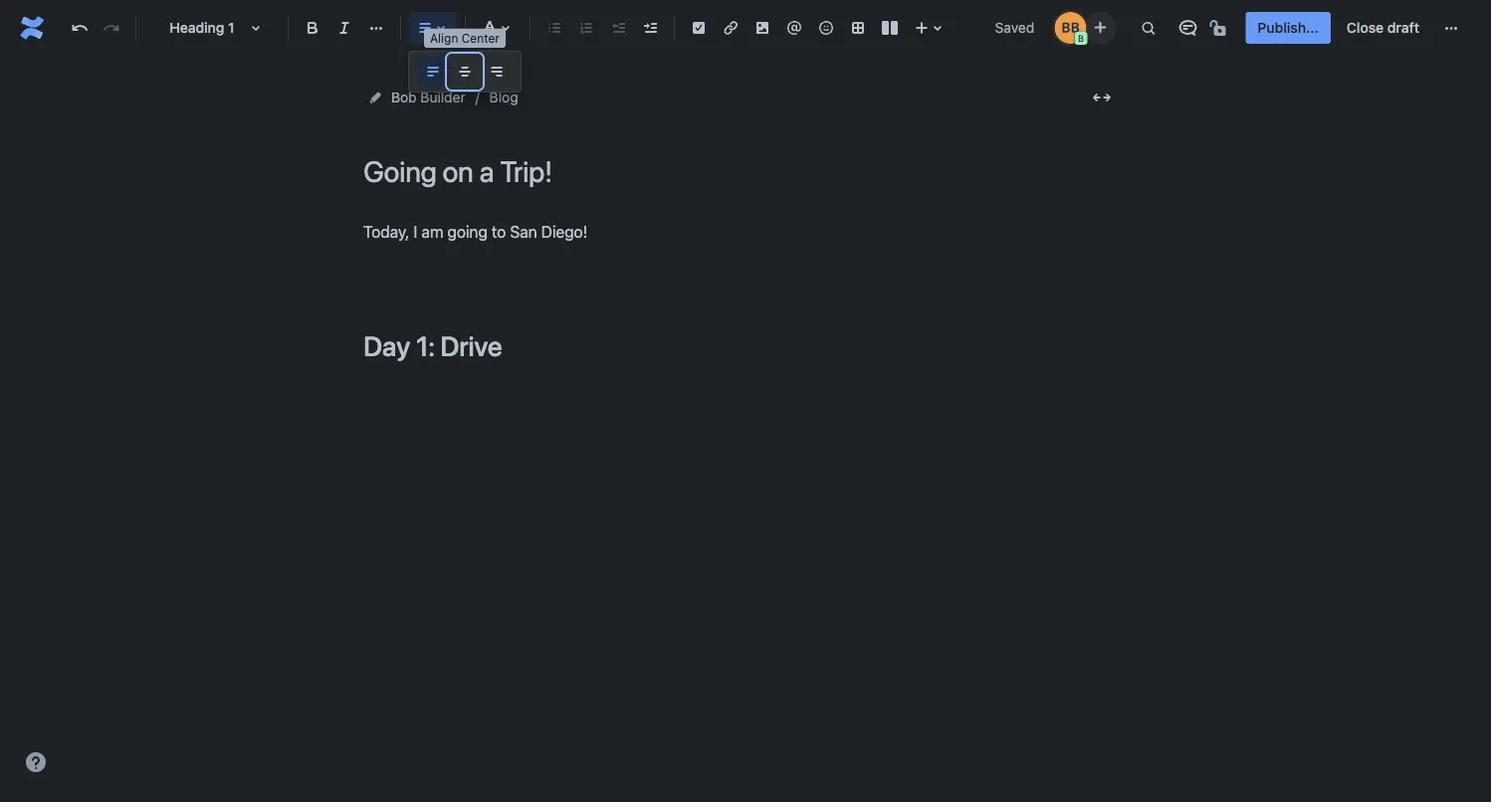 Task type: locate. For each thing, give the bounding box(es) containing it.
align left image
[[413, 16, 437, 40], [421, 60, 445, 84]]

bold ⌘b image
[[301, 16, 325, 40]]

align center image
[[453, 60, 477, 84]]

align center
[[430, 31, 500, 45]]

i
[[414, 222, 418, 241]]

make page full-width image
[[1090, 86, 1114, 110]]

day 1: drive
[[363, 330, 502, 362]]

move this blog image
[[367, 90, 383, 106]]

publish...
[[1258, 19, 1319, 36]]

table image
[[846, 16, 870, 40]]

0 vertical spatial align left image
[[413, 16, 437, 40]]

1:
[[416, 330, 435, 362]]

publish... button
[[1246, 12, 1331, 44]]

heading 1
[[170, 19, 235, 36]]

numbered list ⌘⇧7 image
[[575, 16, 598, 40]]

san
[[510, 222, 537, 241]]

align
[[430, 31, 458, 45]]

close draft
[[1347, 19, 1420, 36]]

help image
[[24, 751, 48, 775]]

align left image right more formatting "icon"
[[413, 16, 437, 40]]

invite to edit image
[[1089, 15, 1113, 39]]

blog link
[[490, 86, 518, 110]]

indent tab image
[[638, 16, 662, 40]]

more formatting image
[[364, 16, 388, 40]]

saved
[[995, 19, 1035, 36]]

am
[[422, 222, 443, 241]]

italic ⌘i image
[[333, 16, 356, 40]]

align left image up the bob builder
[[421, 60, 445, 84]]

heading 1 button
[[144, 6, 280, 50]]

today, i am going to san diego!
[[363, 222, 588, 241]]

close
[[1347, 19, 1384, 36]]

builder
[[421, 89, 466, 106]]



Task type: describe. For each thing, give the bounding box(es) containing it.
align right image
[[485, 60, 509, 84]]

action item image
[[687, 16, 711, 40]]

to
[[492, 222, 506, 241]]

link image
[[719, 16, 743, 40]]

layouts image
[[878, 16, 902, 40]]

confluence image
[[16, 12, 48, 44]]

1 vertical spatial align left image
[[421, 60, 445, 84]]

close draft button
[[1335, 12, 1432, 44]]

heading
[[170, 19, 225, 36]]

1
[[228, 19, 235, 36]]

mention image
[[783, 16, 807, 40]]

today,
[[363, 222, 410, 241]]

bob
[[391, 89, 417, 106]]

center
[[462, 31, 500, 45]]

emoji image
[[815, 16, 838, 40]]

bullet list ⌘⇧8 image
[[543, 16, 567, 40]]

Main content area, start typing to enter text. text field
[[363, 218, 1120, 362]]

find and replace image
[[1137, 16, 1161, 40]]

no restrictions image
[[1208, 16, 1232, 40]]

bob builder link
[[391, 86, 466, 110]]

add image, video, or file image
[[751, 16, 775, 40]]

drive
[[440, 330, 502, 362]]

day
[[363, 330, 410, 362]]

comment icon image
[[1176, 16, 1200, 40]]

confluence image
[[16, 12, 48, 44]]

diego!
[[541, 222, 588, 241]]

Blog post title text field
[[363, 155, 1120, 188]]

redo ⌘⇧z image
[[100, 16, 123, 40]]

going
[[448, 222, 488, 241]]

align center tooltip
[[424, 28, 506, 48]]

blog
[[490, 89, 518, 106]]

draft
[[1388, 19, 1420, 36]]

more image
[[1440, 16, 1464, 40]]

outdent ⇧tab image
[[606, 16, 630, 40]]

undo ⌘z image
[[68, 16, 92, 40]]

bob builder
[[391, 89, 466, 106]]

bob builder image
[[1055, 12, 1087, 44]]



Task type: vqa. For each thing, say whether or not it's contained in the screenshot.
am
yes



